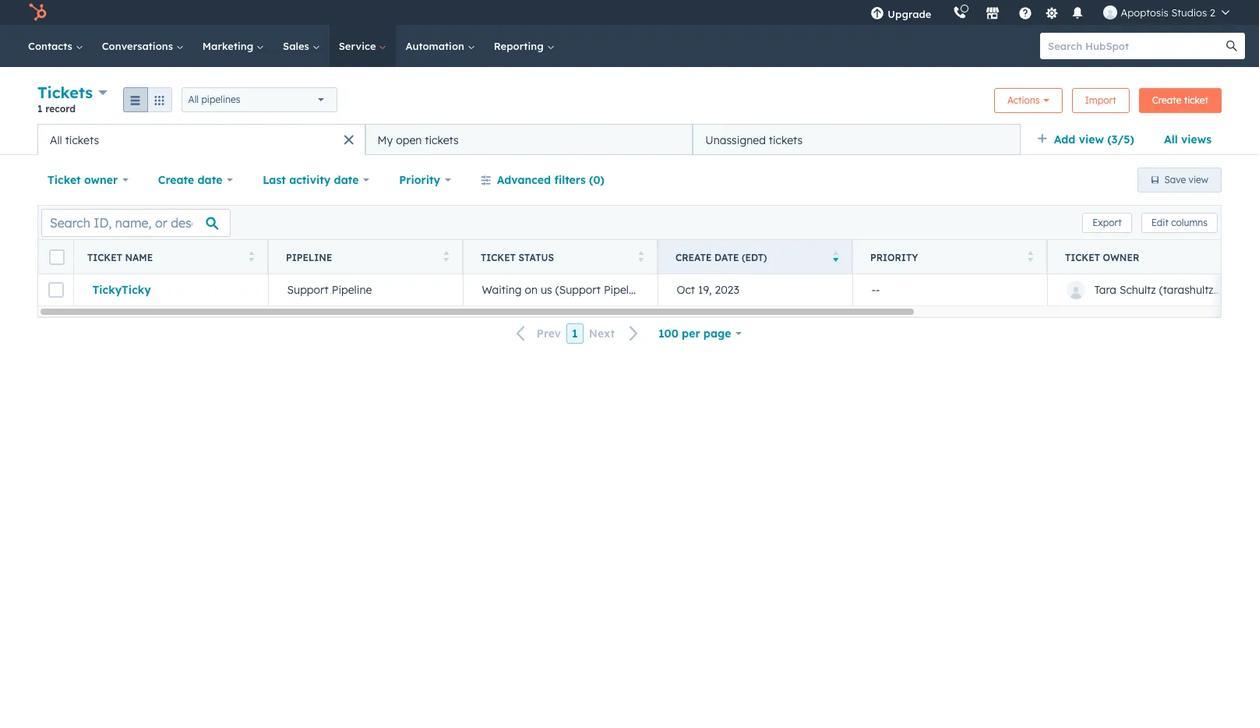 Task type: locate. For each thing, give the bounding box(es) containing it.
add view (3/5) button
[[1027, 124, 1154, 155]]

create left ticket at the top right of the page
[[1153, 94, 1182, 106]]

menu item
[[943, 0, 946, 25]]

menu
[[860, 0, 1241, 25]]

1 left record
[[37, 103, 42, 115]]

press to sort. element for pipeline
[[443, 251, 449, 264]]

(0)
[[589, 173, 605, 187]]

1 horizontal spatial all
[[188, 93, 199, 105]]

waiting on us (support pipeline)
[[482, 283, 648, 297]]

press to sort. image for priority
[[1028, 251, 1034, 262]]

create inside button
[[1153, 94, 1182, 106]]

0 horizontal spatial date
[[198, 173, 222, 187]]

view inside "add view (3/5)" popup button
[[1079, 133, 1104, 147]]

2 vertical spatial create
[[676, 251, 712, 263]]

2 horizontal spatial date
[[715, 251, 739, 263]]

all pipelines
[[188, 93, 240, 105]]

sales
[[283, 40, 312, 52]]

0 vertical spatial owner
[[84, 173, 118, 187]]

import button
[[1072, 88, 1130, 113]]

last activity date button
[[253, 164, 380, 196]]

0 horizontal spatial priority
[[399, 173, 440, 187]]

tickets for unassigned tickets
[[769, 133, 803, 147]]

2 press to sort. element from the left
[[443, 251, 449, 264]]

view right add
[[1079, 133, 1104, 147]]

add view (3/5)
[[1055, 133, 1135, 147]]

0 horizontal spatial 1
[[37, 103, 42, 115]]

upgrade image
[[871, 7, 885, 21]]

search button
[[1219, 33, 1246, 59]]

support pipeline button
[[268, 274, 463, 306]]

tara schultz image
[[1104, 5, 1118, 19]]

--
[[872, 283, 880, 297]]

0 horizontal spatial tickets
[[65, 133, 99, 147]]

hubspot link
[[19, 3, 58, 22]]

1 horizontal spatial 1
[[572, 327, 578, 341]]

descending sort. press to sort ascending. image
[[833, 251, 839, 262]]

ticket down the all tickets
[[48, 173, 81, 187]]

1 horizontal spatial create
[[676, 251, 712, 263]]

tickets right open
[[425, 133, 459, 147]]

1 inside button
[[572, 327, 578, 341]]

-
[[872, 283, 876, 297], [876, 283, 880, 297]]

date
[[198, 173, 222, 187], [334, 173, 359, 187], [715, 251, 739, 263]]

advanced filters (0) button
[[471, 164, 615, 196]]

create ticket button
[[1139, 88, 1222, 113]]

19,
[[698, 283, 712, 297]]

last activity date
[[263, 173, 359, 187]]

(tarashultz49@gma
[[1160, 283, 1260, 297]]

0 horizontal spatial ticket owner
[[48, 173, 118, 187]]

Search HubSpot search field
[[1041, 33, 1232, 59]]

3 tickets from the left
[[769, 133, 803, 147]]

pipeline up support
[[286, 251, 332, 263]]

0 horizontal spatial all
[[50, 133, 62, 147]]

all inside popup button
[[188, 93, 199, 105]]

tickets down record
[[65, 133, 99, 147]]

owner up tara
[[1103, 251, 1140, 263]]

0 horizontal spatial view
[[1079, 133, 1104, 147]]

-- button
[[853, 274, 1048, 306]]

view right save
[[1189, 174, 1209, 186]]

4 press to sort. element from the left
[[1028, 251, 1034, 264]]

3 press to sort. element from the left
[[638, 251, 644, 264]]

create up the oct
[[676, 251, 712, 263]]

page
[[704, 327, 732, 341]]

create
[[1153, 94, 1182, 106], [158, 173, 194, 187], [676, 251, 712, 263]]

owner
[[84, 173, 118, 187], [1103, 251, 1140, 263]]

group
[[123, 87, 172, 112]]

1 vertical spatial create
[[158, 173, 194, 187]]

marketplaces button
[[977, 0, 1010, 25]]

2 horizontal spatial tickets
[[769, 133, 803, 147]]

tara schultz (tarashultz49@gma
[[1095, 283, 1260, 297]]

all tickets
[[50, 133, 99, 147]]

2 horizontal spatial all
[[1165, 133, 1178, 147]]

0 vertical spatial view
[[1079, 133, 1104, 147]]

ticket status
[[481, 251, 554, 263]]

priority up --
[[871, 251, 919, 263]]

1 horizontal spatial press to sort. image
[[443, 251, 449, 262]]

view inside save view button
[[1189, 174, 1209, 186]]

priority down my open tickets
[[399, 173, 440, 187]]

pipeline)
[[604, 283, 648, 297]]

1 vertical spatial view
[[1189, 174, 1209, 186]]

date right activity
[[334, 173, 359, 187]]

1 horizontal spatial ticket owner
[[1066, 251, 1140, 263]]

1 press to sort. image from the left
[[248, 251, 254, 262]]

service
[[339, 40, 379, 52]]

2 horizontal spatial create
[[1153, 94, 1182, 106]]

ticket
[[1185, 94, 1209, 106]]

pipeline right support
[[332, 283, 372, 297]]

1 horizontal spatial owner
[[1103, 251, 1140, 263]]

1 tickets from the left
[[65, 133, 99, 147]]

press to sort. element
[[248, 251, 254, 264], [443, 251, 449, 264], [638, 251, 644, 264], [1028, 251, 1034, 264]]

unassigned tickets
[[706, 133, 803, 147]]

1 horizontal spatial tickets
[[425, 133, 459, 147]]

save view button
[[1138, 168, 1222, 193]]

conversations
[[102, 40, 176, 52]]

all views link
[[1154, 124, 1222, 155]]

ticket owner down the all tickets
[[48, 173, 118, 187]]

press to sort. image
[[248, 251, 254, 262], [443, 251, 449, 262], [1028, 251, 1034, 262]]

1 for 1 record
[[37, 103, 42, 115]]

date down all tickets button
[[198, 173, 222, 187]]

tickyticky
[[92, 283, 151, 297]]

1 vertical spatial owner
[[1103, 251, 1140, 263]]

3 press to sort. image from the left
[[1028, 251, 1034, 262]]

1 horizontal spatial priority
[[871, 251, 919, 263]]

create inside popup button
[[158, 173, 194, 187]]

tickets right unassigned
[[769, 133, 803, 147]]

date left (edt)
[[715, 251, 739, 263]]

calling icon image
[[954, 6, 968, 20]]

edit columns
[[1152, 216, 1208, 228]]

create down all tickets button
[[158, 173, 194, 187]]

per
[[682, 327, 700, 341]]

add
[[1055, 133, 1076, 147]]

1 vertical spatial pipeline
[[332, 283, 372, 297]]

contacts link
[[19, 25, 93, 67]]

(3/5)
[[1108, 133, 1135, 147]]

1
[[37, 103, 42, 115], [572, 327, 578, 341]]

last
[[263, 173, 286, 187]]

tara schultz (tarashultz49@gma button
[[1048, 274, 1260, 306]]

all tickets button
[[37, 124, 365, 155]]

1 horizontal spatial view
[[1189, 174, 1209, 186]]

press to sort. element for priority
[[1028, 251, 1034, 264]]

all inside button
[[50, 133, 62, 147]]

notifications button
[[1065, 0, 1092, 25]]

help button
[[1013, 0, 1039, 25]]

all down 1 record
[[50, 133, 62, 147]]

0 horizontal spatial create
[[158, 173, 194, 187]]

name
[[125, 251, 153, 263]]

0 horizontal spatial owner
[[84, 173, 118, 187]]

all left views
[[1165, 133, 1178, 147]]

Search ID, name, or description search field
[[41, 209, 231, 237]]

all
[[188, 93, 199, 105], [1165, 133, 1178, 147], [50, 133, 62, 147]]

help image
[[1019, 7, 1033, 21]]

tara
[[1095, 283, 1117, 297]]

edit
[[1152, 216, 1169, 228]]

studios
[[1172, 6, 1208, 19]]

1 vertical spatial 1
[[572, 327, 578, 341]]

my open tickets button
[[365, 124, 693, 155]]

1 press to sort. element from the left
[[248, 251, 254, 264]]

1 inside tickets banner
[[37, 103, 42, 115]]

tickets button
[[37, 81, 107, 104]]

100 per page
[[659, 327, 732, 341]]

0 vertical spatial priority
[[399, 173, 440, 187]]

save
[[1165, 174, 1187, 186]]

settings link
[[1043, 4, 1062, 21]]

oct
[[677, 283, 695, 297]]

0 vertical spatial ticket owner
[[48, 173, 118, 187]]

owner down the all tickets
[[84, 173, 118, 187]]

press to sort. element for ticket status
[[638, 251, 644, 264]]

1 vertical spatial priority
[[871, 251, 919, 263]]

0 vertical spatial 1
[[37, 103, 42, 115]]

ticket owner up tara
[[1066, 251, 1140, 263]]

tickets
[[65, 133, 99, 147], [425, 133, 459, 147], [769, 133, 803, 147]]

create date
[[158, 173, 222, 187]]

(edt)
[[742, 251, 767, 263]]

2 press to sort. image from the left
[[443, 251, 449, 262]]

menu containing apoptosis studios 2
[[860, 0, 1241, 25]]

2 horizontal spatial press to sort. image
[[1028, 251, 1034, 262]]

priority inside "popup button"
[[399, 173, 440, 187]]

1 vertical spatial ticket owner
[[1066, 251, 1140, 263]]

1 right "prev"
[[572, 327, 578, 341]]

all left pipelines
[[188, 93, 199, 105]]

0 horizontal spatial press to sort. image
[[248, 251, 254, 262]]

0 vertical spatial create
[[1153, 94, 1182, 106]]

create date button
[[148, 164, 243, 196]]

service link
[[329, 25, 396, 67]]



Task type: vqa. For each thing, say whether or not it's contained in the screenshot.
My deals button
no



Task type: describe. For each thing, give the bounding box(es) containing it.
create for create ticket
[[1153, 94, 1182, 106]]

tickets banner
[[37, 81, 1222, 124]]

descending sort. press to sort ascending. element
[[833, 251, 839, 264]]

filters
[[555, 173, 586, 187]]

press to sort. image for pipeline
[[443, 251, 449, 262]]

upgrade
[[888, 8, 932, 20]]

ticket up the 'waiting'
[[481, 251, 516, 263]]

date for create date
[[198, 173, 222, 187]]

owner inside popup button
[[84, 173, 118, 187]]

tickyticky link
[[92, 283, 249, 297]]

view for save
[[1189, 174, 1209, 186]]

automation link
[[396, 25, 485, 67]]

create for create date
[[158, 173, 194, 187]]

ticket owner button
[[37, 164, 139, 196]]

my open tickets
[[378, 133, 459, 147]]

contacts
[[28, 40, 75, 52]]

waiting
[[482, 283, 522, 297]]

conversations link
[[93, 25, 193, 67]]

sales link
[[274, 25, 329, 67]]

tickets
[[37, 83, 93, 102]]

all pipelines button
[[181, 87, 337, 112]]

status
[[519, 251, 554, 263]]

schultz
[[1120, 283, 1157, 297]]

pagination navigation
[[507, 323, 648, 344]]

oct 19, 2023
[[677, 283, 740, 297]]

record
[[45, 103, 76, 115]]

1 button
[[567, 323, 584, 344]]

views
[[1182, 133, 1212, 147]]

edit columns button
[[1142, 212, 1218, 233]]

marketplaces image
[[986, 7, 1000, 21]]

settings image
[[1045, 7, 1059, 21]]

1 record
[[37, 103, 76, 115]]

unassigned
[[706, 133, 766, 147]]

all for all tickets
[[50, 133, 62, 147]]

activity
[[289, 173, 331, 187]]

group inside tickets banner
[[123, 87, 172, 112]]

0 vertical spatial pipeline
[[286, 251, 332, 263]]

create date (edt)
[[676, 251, 767, 263]]

2 tickets from the left
[[425, 133, 459, 147]]

create ticket
[[1153, 94, 1209, 106]]

unassigned tickets button
[[693, 124, 1021, 155]]

all for all pipelines
[[188, 93, 199, 105]]

view for add
[[1079, 133, 1104, 147]]

hubspot image
[[28, 3, 47, 22]]

oct 19, 2023 button
[[658, 274, 853, 306]]

actions button
[[995, 88, 1063, 113]]

tickets for all tickets
[[65, 133, 99, 147]]

support
[[287, 283, 329, 297]]

us
[[541, 283, 553, 297]]

pipeline inside button
[[332, 283, 372, 297]]

priority button
[[389, 164, 461, 196]]

marketing link
[[193, 25, 274, 67]]

100 per page button
[[648, 318, 752, 349]]

reporting link
[[485, 25, 564, 67]]

pipelines
[[201, 93, 240, 105]]

my
[[378, 133, 393, 147]]

save view
[[1165, 174, 1209, 186]]

next button
[[584, 324, 648, 344]]

on
[[525, 283, 538, 297]]

support pipeline
[[287, 283, 372, 297]]

1 - from the left
[[872, 283, 876, 297]]

date for create date (edt)
[[715, 251, 739, 263]]

prev
[[537, 327, 561, 341]]

apoptosis studios 2 button
[[1095, 0, 1239, 25]]

export button
[[1083, 212, 1132, 233]]

import
[[1086, 94, 1117, 106]]

100
[[659, 327, 679, 341]]

(support
[[556, 283, 601, 297]]

actions
[[1008, 94, 1040, 106]]

2
[[1210, 6, 1216, 19]]

notifications image
[[1071, 7, 1085, 21]]

ticket up tara
[[1066, 251, 1101, 263]]

reporting
[[494, 40, 547, 52]]

apoptosis studios 2
[[1121, 6, 1216, 19]]

ticket name
[[87, 251, 153, 263]]

create for create date (edt)
[[676, 251, 712, 263]]

2 - from the left
[[876, 283, 880, 297]]

automation
[[406, 40, 468, 52]]

advanced
[[497, 173, 551, 187]]

press to sort. image
[[638, 251, 644, 262]]

ticket owner inside popup button
[[48, 173, 118, 187]]

next
[[589, 327, 615, 341]]

search image
[[1227, 41, 1238, 51]]

1 horizontal spatial date
[[334, 173, 359, 187]]

columns
[[1172, 216, 1208, 228]]

prev button
[[507, 324, 567, 344]]

marketing
[[203, 40, 257, 52]]

export
[[1093, 216, 1122, 228]]

1 for 1
[[572, 327, 578, 341]]

open
[[396, 133, 422, 147]]

ticket inside popup button
[[48, 173, 81, 187]]

all for all views
[[1165, 133, 1178, 147]]

advanced filters (0)
[[497, 173, 605, 187]]

all views
[[1165, 133, 1212, 147]]

ticket left name
[[87, 251, 122, 263]]



